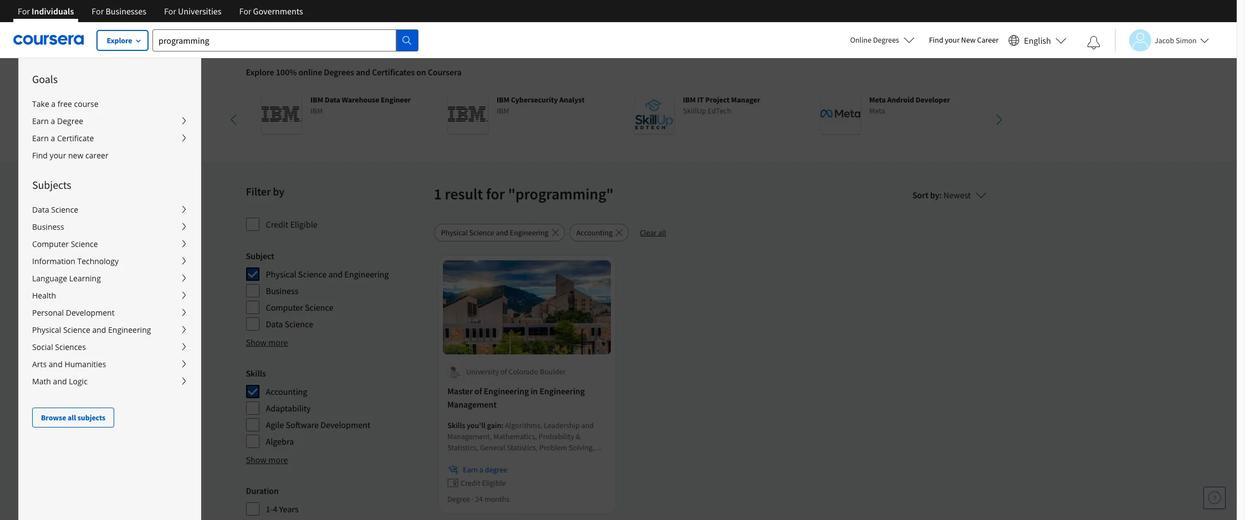 Task type: locate. For each thing, give the bounding box(es) containing it.
physical down personal
[[32, 325, 61, 335]]

1-4 years
[[266, 504, 299, 515]]

skillup edtech image
[[634, 94, 674, 134]]

math and logic button
[[19, 373, 201, 390]]

2 for from the left
[[92, 6, 104, 17]]

0 horizontal spatial all
[[68, 413, 76, 423]]

1 horizontal spatial data science
[[266, 319, 313, 330]]

of inside master of engineering in engineering management
[[474, 386, 482, 397]]

earn inside earn a degree dropdown button
[[32, 116, 49, 126]]

ibm cybersecurity analyst ibm
[[497, 95, 584, 116]]

1 show more from the top
[[246, 337, 288, 348]]

0 horizontal spatial physical science and engineering
[[32, 325, 151, 335]]

a for free
[[51, 99, 56, 109]]

for left universities
[[164, 6, 176, 17]]

1
[[434, 184, 442, 204]]

2 show from the top
[[246, 455, 267, 466]]

:
[[940, 190, 942, 201], [501, 421, 503, 431]]

show more button for algebra
[[246, 454, 288, 467]]

all inside browse all subjects button
[[68, 413, 76, 423]]

earn for earn a degree
[[463, 465, 478, 475]]

skills inside group
[[246, 368, 266, 379]]

accounting
[[576, 228, 613, 238], [266, 386, 307, 398]]

find down the earn a certificate
[[32, 150, 48, 161]]

2 vertical spatial physical
[[32, 325, 61, 335]]

1 vertical spatial find
[[32, 150, 48, 161]]

group
[[18, 58, 721, 521]]

degree inside dropdown button
[[57, 116, 83, 126]]

physical down result
[[441, 228, 468, 238]]

1 vertical spatial show
[[246, 455, 267, 466]]

edtech
[[708, 106, 731, 116]]

meta left android
[[869, 95, 886, 105]]

of up management
[[474, 386, 482, 397]]

1 vertical spatial degree
[[447, 495, 470, 505]]

a for certificate
[[51, 133, 55, 144]]

None search field
[[152, 29, 419, 51]]

science
[[51, 205, 78, 215], [469, 228, 494, 238], [71, 239, 98, 250], [298, 269, 327, 280], [305, 302, 333, 313], [285, 319, 313, 330], [63, 325, 90, 335]]

find
[[929, 35, 944, 45], [32, 150, 48, 161]]

subjects
[[32, 178, 71, 192]]

explore inside dropdown button
[[107, 35, 132, 45]]

0 horizontal spatial computer science
[[32, 239, 98, 250]]

1 horizontal spatial development
[[321, 420, 371, 431]]

1 vertical spatial more
[[268, 455, 288, 466]]

computer inside subject group
[[266, 302, 303, 313]]

credit down the filter by
[[266, 219, 288, 230]]

physical inside button
[[441, 228, 468, 238]]

1 horizontal spatial physical
[[266, 269, 296, 280]]

find your new career
[[32, 150, 108, 161]]

language
[[32, 273, 67, 284]]

ibm image down 100%
[[261, 94, 301, 134]]

and inside subject group
[[328, 269, 343, 280]]

a left free
[[51, 99, 56, 109]]

0 vertical spatial data science
[[32, 205, 78, 215]]

ibm inside ibm it project manager skillup edtech
[[683, 95, 696, 105]]

certificates
[[372, 67, 415, 78]]

businesses
[[106, 6, 146, 17]]

1 vertical spatial data
[[32, 205, 49, 215]]

show more for data science
[[246, 337, 288, 348]]

0 horizontal spatial computer
[[32, 239, 69, 250]]

4 for from the left
[[239, 6, 251, 17]]

1 vertical spatial computer science
[[266, 302, 333, 313]]

1 horizontal spatial accounting
[[576, 228, 613, 238]]

social sciences button
[[19, 339, 201, 356]]

coursera
[[428, 67, 462, 78]]

0 horizontal spatial credit eligible
[[266, 219, 318, 230]]

0 vertical spatial accounting
[[576, 228, 613, 238]]

0 vertical spatial degrees
[[873, 35, 899, 45]]

agile software development
[[266, 420, 371, 431]]

credit eligible down earn a degree
[[461, 479, 506, 489]]

0 horizontal spatial credit
[[266, 219, 288, 230]]

physical science and engineering button
[[19, 322, 201, 339]]

degrees inside dropdown button
[[873, 35, 899, 45]]

data inside ibm data warehouse engineer ibm
[[325, 95, 340, 105]]

1 vertical spatial physical
[[266, 269, 296, 280]]

show for algebra
[[246, 455, 267, 466]]

0 horizontal spatial your
[[50, 150, 66, 161]]

a down earn a degree
[[51, 133, 55, 144]]

computer science inside computer science popup button
[[32, 239, 98, 250]]

find inside find your new career link
[[929, 35, 944, 45]]

menu item
[[200, 58, 721, 521]]

1 vertical spatial earn
[[32, 133, 49, 144]]

1 vertical spatial explore
[[246, 67, 274, 78]]

1 vertical spatial business
[[266, 286, 299, 297]]

1 vertical spatial development
[[321, 420, 371, 431]]

your inside explore menu element
[[50, 150, 66, 161]]

1 vertical spatial meta
[[869, 106, 885, 116]]

software
[[286, 420, 319, 431]]

governments
[[253, 6, 303, 17]]

1 vertical spatial your
[[50, 150, 66, 161]]

24
[[475, 495, 483, 505]]

1 horizontal spatial degree
[[447, 495, 470, 505]]

0 horizontal spatial development
[[66, 308, 115, 318]]

by right filter
[[273, 185, 284, 199]]

degree down take a free course
[[57, 116, 83, 126]]

by
[[273, 185, 284, 199], [930, 190, 940, 201]]

100%
[[276, 67, 297, 78]]

on
[[416, 67, 426, 78]]

physical down 'subject'
[[266, 269, 296, 280]]

business up information
[[32, 222, 64, 232]]

a up the earn a certificate
[[51, 116, 55, 126]]

development right software
[[321, 420, 371, 431]]

2 ibm image from the left
[[448, 94, 488, 134]]

1 horizontal spatial by
[[930, 190, 940, 201]]

0 horizontal spatial physical
[[32, 325, 61, 335]]

2 show more button from the top
[[246, 454, 288, 467]]

ibm for ibm it project manager skillup edtech
[[683, 95, 696, 105]]

english button
[[1004, 22, 1071, 58]]

online degrees button
[[842, 28, 924, 52]]

earn down take
[[32, 116, 49, 126]]

: left newest
[[940, 190, 942, 201]]

ibm for ibm data warehouse engineer ibm
[[310, 95, 323, 105]]

0 horizontal spatial degree
[[57, 116, 83, 126]]

: right you'll
[[501, 421, 503, 431]]

engineering inside subject group
[[345, 269, 389, 280]]

find inside find your new career link
[[32, 150, 48, 161]]

earn down earn a degree
[[32, 133, 49, 144]]

0 vertical spatial computer
[[32, 239, 69, 250]]

explore 100% online degrees and certificates on coursera
[[246, 67, 462, 78]]

for left individuals
[[18, 6, 30, 17]]

1 horizontal spatial computer
[[266, 302, 303, 313]]

for governments
[[239, 6, 303, 17]]

1 vertical spatial accounting
[[266, 386, 307, 398]]

1 horizontal spatial of
[[500, 367, 507, 377]]

0 vertical spatial your
[[945, 35, 960, 45]]

certificate
[[57, 133, 94, 144]]

and inside arts and humanities 'dropdown button'
[[49, 359, 63, 370]]

a inside dropdown button
[[51, 133, 55, 144]]

0 vertical spatial meta
[[869, 95, 886, 105]]

your for new
[[50, 150, 66, 161]]

0 horizontal spatial explore
[[107, 35, 132, 45]]

explore menu element
[[19, 58, 201, 428]]

show more
[[246, 337, 288, 348], [246, 455, 288, 466]]

find left new
[[929, 35, 944, 45]]

1 ibm image from the left
[[261, 94, 301, 134]]

skills
[[246, 368, 266, 379], [447, 421, 465, 431]]

ibm image
[[261, 94, 301, 134], [448, 94, 488, 134]]

personal
[[32, 308, 64, 318]]

0 horizontal spatial find
[[32, 150, 48, 161]]

0 horizontal spatial :
[[501, 421, 503, 431]]

for
[[18, 6, 30, 17], [92, 6, 104, 17], [164, 6, 176, 17], [239, 6, 251, 17]]

0 vertical spatial computer science
[[32, 239, 98, 250]]

simon
[[1176, 35, 1197, 45]]

meta right the "meta" "image"
[[869, 106, 885, 116]]

adaptability
[[266, 403, 311, 414]]

accounting up adaptability
[[266, 386, 307, 398]]

explore for explore 100% online degrees and certificates on coursera
[[246, 67, 274, 78]]

0 vertical spatial skills
[[246, 368, 266, 379]]

1 show from the top
[[246, 337, 267, 348]]

information technology button
[[19, 253, 201, 270]]

business down 'subject'
[[266, 286, 299, 297]]

and
[[356, 67, 370, 78], [496, 228, 508, 238], [328, 269, 343, 280], [92, 325, 106, 335], [49, 359, 63, 370], [53, 377, 67, 387]]

development down health dropdown button
[[66, 308, 115, 318]]

humanities
[[65, 359, 106, 370]]

ibm
[[310, 95, 323, 105], [497, 95, 509, 105], [683, 95, 696, 105], [310, 106, 322, 116], [497, 106, 509, 116]]

a for degree
[[51, 116, 55, 126]]

1 show more button from the top
[[246, 336, 288, 349]]

skills for skills
[[246, 368, 266, 379]]

1 for from the left
[[18, 6, 30, 17]]

meta image
[[820, 94, 860, 134]]

for left businesses
[[92, 6, 104, 17]]

online
[[299, 67, 322, 78]]

for left governments
[[239, 6, 251, 17]]

data science inside popup button
[[32, 205, 78, 215]]

1 vertical spatial of
[[474, 386, 482, 397]]

earn
[[32, 116, 49, 126], [32, 133, 49, 144], [463, 465, 478, 475]]

2 show more from the top
[[246, 455, 288, 466]]

1-
[[266, 504, 273, 515]]

1 vertical spatial credit
[[461, 479, 480, 489]]

find for find your new career
[[929, 35, 944, 45]]

0 horizontal spatial data
[[32, 205, 49, 215]]

1 vertical spatial all
[[68, 413, 76, 423]]

degrees right the online
[[324, 67, 354, 78]]

0 vertical spatial business
[[32, 222, 64, 232]]

of left 'colorado'
[[500, 367, 507, 377]]

learning
[[69, 273, 101, 284]]

engineering inside popup button
[[108, 325, 151, 335]]

1 horizontal spatial eligible
[[482, 479, 506, 489]]

0 vertical spatial find
[[929, 35, 944, 45]]

explore down for businesses
[[107, 35, 132, 45]]

accounting button
[[569, 224, 629, 242]]

a for degree
[[479, 465, 483, 475]]

degree left ·
[[447, 495, 470, 505]]

development
[[66, 308, 115, 318], [321, 420, 371, 431]]

0 vertical spatial more
[[268, 337, 288, 348]]

0 horizontal spatial data science
[[32, 205, 78, 215]]

in
[[531, 386, 538, 397]]

development inside dropdown button
[[66, 308, 115, 318]]

0 horizontal spatial of
[[474, 386, 482, 397]]

0 vertical spatial all
[[658, 228, 666, 238]]

0 vertical spatial physical science and engineering
[[441, 228, 549, 238]]

3 for from the left
[[164, 6, 176, 17]]

goals
[[32, 72, 58, 86]]

2 more from the top
[[268, 455, 288, 466]]

filter by
[[246, 185, 284, 199]]

all inside clear all button
[[658, 228, 666, 238]]

show
[[246, 337, 267, 348], [246, 455, 267, 466]]

degree
[[57, 116, 83, 126], [447, 495, 470, 505]]

0 vertical spatial show more
[[246, 337, 288, 348]]

1 horizontal spatial degrees
[[873, 35, 899, 45]]

a inside dropdown button
[[51, 116, 55, 126]]

for for individuals
[[18, 6, 30, 17]]

1 horizontal spatial all
[[658, 228, 666, 238]]

skillup
[[683, 106, 706, 116]]

1 horizontal spatial data
[[266, 319, 283, 330]]

1 vertical spatial credit eligible
[[461, 479, 506, 489]]

arts
[[32, 359, 47, 370]]

subject
[[246, 251, 274, 262]]

help center image
[[1208, 492, 1222, 505]]

skills for skills you'll gain :
[[447, 421, 465, 431]]

1 horizontal spatial business
[[266, 286, 299, 297]]

earn inside earn a certificate dropdown button
[[32, 133, 49, 144]]

a left degree
[[479, 465, 483, 475]]

0 vertical spatial explore
[[107, 35, 132, 45]]

coursera image
[[13, 31, 84, 49]]

0 horizontal spatial accounting
[[266, 386, 307, 398]]

for for businesses
[[92, 6, 104, 17]]

2 vertical spatial physical science and engineering
[[32, 325, 151, 335]]

1 horizontal spatial :
[[940, 190, 942, 201]]

1 vertical spatial eligible
[[482, 479, 506, 489]]

0 vertical spatial earn
[[32, 116, 49, 126]]

career
[[977, 35, 999, 45]]

accounting down "programming"
[[576, 228, 613, 238]]

credit eligible down the filter by
[[266, 219, 318, 230]]

explore for explore
[[107, 35, 132, 45]]

universities
[[178, 6, 222, 17]]

0 vertical spatial development
[[66, 308, 115, 318]]

business inside subject group
[[266, 286, 299, 297]]

skills left you'll
[[447, 421, 465, 431]]

1 vertical spatial skills
[[447, 421, 465, 431]]

1 vertical spatial :
[[501, 421, 503, 431]]

banner navigation
[[9, 0, 312, 30]]

0 vertical spatial show
[[246, 337, 267, 348]]

2 vertical spatial earn
[[463, 465, 478, 475]]

ibm image for ibm data warehouse engineer ibm
[[261, 94, 301, 134]]

0 vertical spatial show more button
[[246, 336, 288, 349]]

1 vertical spatial show more
[[246, 455, 288, 466]]

1 vertical spatial physical science and engineering
[[266, 269, 389, 280]]

credit up ·
[[461, 479, 480, 489]]

ibm image down coursera
[[448, 94, 488, 134]]

explore left 100%
[[246, 67, 274, 78]]

0 horizontal spatial by
[[273, 185, 284, 199]]

0 vertical spatial data
[[325, 95, 340, 105]]

"programming"
[[508, 184, 614, 204]]

1 horizontal spatial skills
[[447, 421, 465, 431]]

analyst
[[559, 95, 584, 105]]

accounting inside skills group
[[266, 386, 307, 398]]

all right browse
[[68, 413, 76, 423]]

1 horizontal spatial find
[[929, 35, 944, 45]]

0 vertical spatial physical
[[441, 228, 468, 238]]

1 horizontal spatial ibm image
[[448, 94, 488, 134]]

4
[[273, 504, 277, 515]]

2 horizontal spatial physical science and engineering
[[441, 228, 549, 238]]

1 horizontal spatial your
[[945, 35, 960, 45]]

degrees right online on the top right of the page
[[873, 35, 899, 45]]

data science
[[32, 205, 78, 215], [266, 319, 313, 330]]

1 horizontal spatial physical science and engineering
[[266, 269, 389, 280]]

logic
[[69, 377, 87, 387]]

1 vertical spatial show more button
[[246, 454, 288, 467]]

skills up adaptability
[[246, 368, 266, 379]]

earn left degree
[[463, 465, 478, 475]]

2 horizontal spatial data
[[325, 95, 340, 105]]

for
[[486, 184, 505, 204]]

0 horizontal spatial ibm image
[[261, 94, 301, 134]]

all right clear
[[658, 228, 666, 238]]

and inside the math and logic popup button
[[53, 377, 67, 387]]

1 horizontal spatial computer science
[[266, 302, 333, 313]]

by right the sort on the right
[[930, 190, 940, 201]]

1 vertical spatial computer
[[266, 302, 303, 313]]

by for sort
[[930, 190, 940, 201]]

2 vertical spatial data
[[266, 319, 283, 330]]

online
[[850, 35, 872, 45]]

ibm image for ibm cybersecurity analyst ibm
[[448, 94, 488, 134]]

0 vertical spatial degree
[[57, 116, 83, 126]]

engineering
[[510, 228, 549, 238], [345, 269, 389, 280], [108, 325, 151, 335], [484, 386, 529, 397], [539, 386, 585, 397]]

university
[[466, 367, 499, 377]]

of for master
[[474, 386, 482, 397]]

1 more from the top
[[268, 337, 288, 348]]

math
[[32, 377, 51, 387]]

credit
[[266, 219, 288, 230], [461, 479, 480, 489]]

0 horizontal spatial business
[[32, 222, 64, 232]]

1 meta from the top
[[869, 95, 886, 105]]

clear all
[[640, 228, 666, 238]]

computer science inside subject group
[[266, 302, 333, 313]]

0 vertical spatial of
[[500, 367, 507, 377]]

for individuals
[[18, 6, 74, 17]]

of for university
[[500, 367, 507, 377]]

2 horizontal spatial physical
[[441, 228, 468, 238]]



Task type: describe. For each thing, give the bounding box(es) containing it.
browse
[[41, 413, 66, 423]]

for universities
[[164, 6, 222, 17]]

more for data science
[[268, 337, 288, 348]]

2 meta from the top
[[869, 106, 885, 116]]

for for governments
[[239, 6, 251, 17]]

earn a degree button
[[19, 113, 201, 130]]

business inside dropdown button
[[32, 222, 64, 232]]

filter
[[246, 185, 271, 199]]

skills you'll gain :
[[447, 421, 505, 431]]

for for universities
[[164, 6, 176, 17]]

data science button
[[19, 201, 201, 218]]

your for new
[[945, 35, 960, 45]]

duration
[[246, 486, 279, 497]]

clear
[[640, 228, 657, 238]]

management
[[447, 399, 496, 411]]

degree · 24 months
[[447, 495, 509, 505]]

and inside physical science and engineering popup button
[[92, 325, 106, 335]]

technology
[[77, 256, 119, 267]]

computer inside popup button
[[32, 239, 69, 250]]

duration group
[[246, 485, 427, 517]]

physical science and engineering inside popup button
[[32, 325, 151, 335]]

physical science and engineering inside subject group
[[266, 269, 389, 280]]

android
[[887, 95, 914, 105]]

university of colorado boulder
[[466, 367, 565, 377]]

show more for algebra
[[246, 455, 288, 466]]

colorado
[[508, 367, 538, 377]]

free
[[58, 99, 72, 109]]

What do you want to learn? text field
[[152, 29, 396, 51]]

take a free course link
[[19, 95, 201, 113]]

manager
[[731, 95, 760, 105]]

engineering inside button
[[510, 228, 549, 238]]

result
[[445, 184, 483, 204]]

show more button for data science
[[246, 336, 288, 349]]

information technology
[[32, 256, 119, 267]]

find for find your new career
[[32, 150, 48, 161]]

take
[[32, 99, 49, 109]]

and inside physical science and engineering button
[[496, 228, 508, 238]]

course
[[74, 99, 98, 109]]

meta android developer meta
[[869, 95, 950, 116]]

ibm for ibm cybersecurity analyst ibm
[[497, 95, 509, 105]]

show for data science
[[246, 337, 267, 348]]

earn a degree
[[463, 465, 507, 475]]

1 result for "programming"
[[434, 184, 614, 204]]

algebra
[[266, 436, 294, 447]]

years
[[279, 504, 299, 515]]

0 vertical spatial credit
[[266, 219, 288, 230]]

physical inside subject group
[[266, 269, 296, 280]]

accounting inside button
[[576, 228, 613, 238]]

computer science button
[[19, 236, 201, 253]]

subject group
[[246, 250, 427, 332]]

show notifications image
[[1087, 36, 1101, 49]]

by for filter
[[273, 185, 284, 199]]

subjects
[[77, 413, 105, 423]]

you'll
[[467, 421, 485, 431]]

for businesses
[[92, 6, 146, 17]]

ibm data warehouse engineer ibm
[[310, 95, 411, 116]]

language learning button
[[19, 270, 201, 287]]

agile
[[266, 420, 284, 431]]

0 vertical spatial eligible
[[290, 219, 318, 230]]

information
[[32, 256, 75, 267]]

health button
[[19, 287, 201, 304]]

1 horizontal spatial credit
[[461, 479, 480, 489]]

physical inside popup button
[[32, 325, 61, 335]]

skills group
[[246, 367, 427, 449]]

development inside skills group
[[321, 420, 371, 431]]

online degrees
[[850, 35, 899, 45]]

·
[[472, 495, 473, 505]]

find your new career link
[[19, 147, 201, 164]]

earn for earn a certificate
[[32, 133, 49, 144]]

0 horizontal spatial degrees
[[324, 67, 354, 78]]

new
[[68, 150, 83, 161]]

earn for earn a degree
[[32, 116, 49, 126]]

physical science and engineering inside button
[[441, 228, 549, 238]]

engineer
[[381, 95, 411, 105]]

gain
[[487, 421, 501, 431]]

it
[[697, 95, 704, 105]]

degree
[[485, 465, 507, 475]]

arts and humanities button
[[19, 356, 201, 373]]

english
[[1024, 35, 1051, 46]]

sort
[[913, 190, 929, 201]]

explore button
[[97, 30, 148, 50]]

business button
[[19, 218, 201, 236]]

months
[[484, 495, 509, 505]]

data inside popup button
[[32, 205, 49, 215]]

group containing goals
[[18, 58, 721, 521]]

jacob simon
[[1155, 35, 1197, 45]]

earn a certificate button
[[19, 130, 201, 147]]

math and logic
[[32, 377, 87, 387]]

data science inside subject group
[[266, 319, 313, 330]]

personal development
[[32, 308, 115, 318]]

earn a certificate
[[32, 133, 94, 144]]

all for browse
[[68, 413, 76, 423]]

arts and humanities
[[32, 359, 106, 370]]

earn a degree
[[32, 116, 83, 126]]

browse all subjects button
[[32, 408, 114, 428]]

more for algebra
[[268, 455, 288, 466]]

data inside subject group
[[266, 319, 283, 330]]

1 horizontal spatial credit eligible
[[461, 479, 506, 489]]

science inside popup button
[[51, 205, 78, 215]]

find your new career
[[929, 35, 999, 45]]

science inside button
[[469, 228, 494, 238]]

health
[[32, 291, 56, 301]]

social sciences
[[32, 342, 86, 353]]

all for clear
[[658, 228, 666, 238]]

master
[[447, 386, 473, 397]]

0 vertical spatial :
[[940, 190, 942, 201]]

physical science and engineering button
[[434, 224, 565, 242]]

developer
[[916, 95, 950, 105]]

master of engineering in engineering management
[[447, 386, 585, 411]]

sciences
[[55, 342, 86, 353]]

new
[[961, 35, 976, 45]]

0 vertical spatial credit eligible
[[266, 219, 318, 230]]

take a free course
[[32, 99, 98, 109]]

personal development button
[[19, 304, 201, 322]]



Task type: vqa. For each thing, say whether or not it's contained in the screenshot.
Duration
yes



